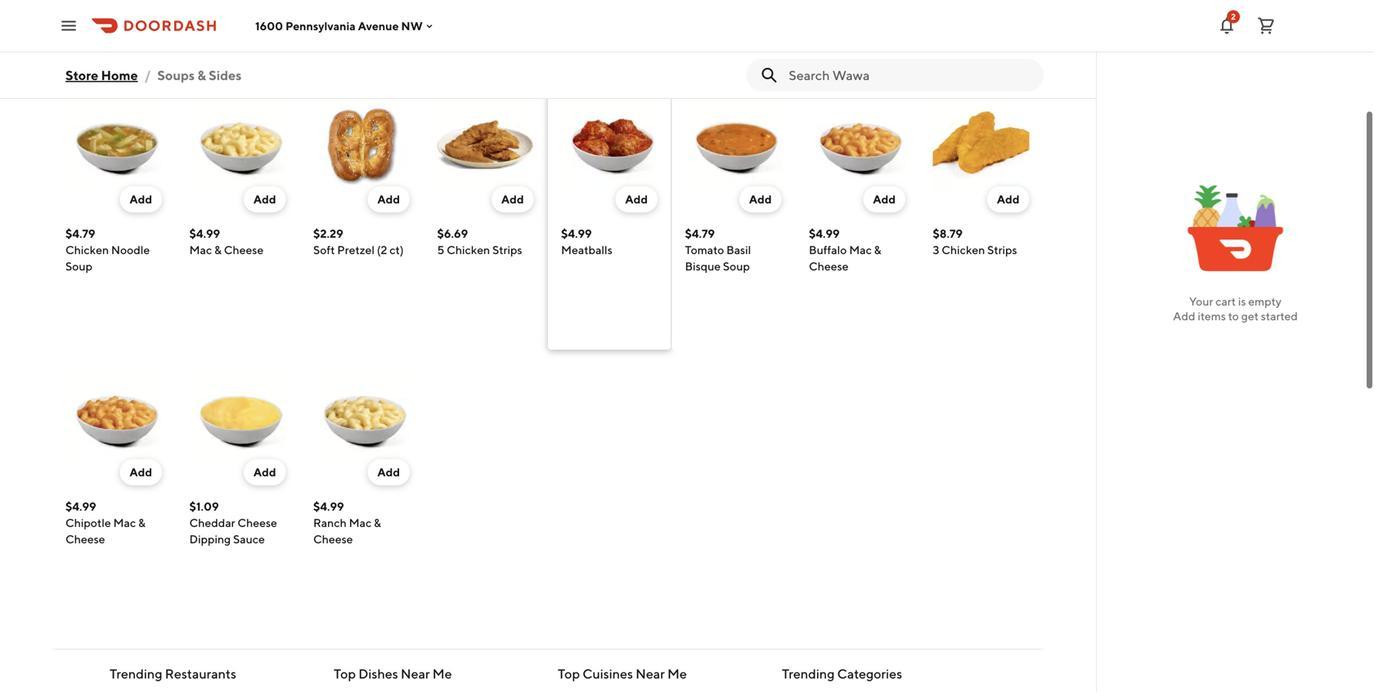 Task type: locate. For each thing, give the bounding box(es) containing it.
soups
[[65, 60, 137, 90], [157, 67, 195, 83]]

1 horizontal spatial strips
[[988, 243, 1017, 257]]

$1.09
[[189, 500, 219, 514]]

trending left categories
[[782, 667, 835, 682]]

3
[[933, 243, 940, 257]]

trending for trending categories
[[782, 667, 835, 682]]

& inside '$4.99 chipotle mac & cheese'
[[138, 517, 146, 530]]

$4.99 for $4.99 buffalo mac & cheese
[[809, 227, 840, 241]]

cheese
[[224, 243, 264, 257], [809, 260, 849, 273], [238, 517, 277, 530], [65, 533, 105, 547], [313, 533, 353, 547]]

items
[[1198, 310, 1226, 323]]

chicken inside $8.79 3 chicken strips
[[942, 243, 985, 257]]

$4.99 chipotle mac & cheese
[[65, 500, 146, 547]]

$4.79 inside $4.79 chicken noodle soup
[[65, 227, 95, 241]]

strips inside '$6.69 5 chicken strips'
[[492, 243, 522, 257]]

top cuisines near me
[[558, 667, 687, 682]]

$4.99 for $4.99 meatballs
[[561, 227, 592, 241]]

0 horizontal spatial top
[[334, 667, 356, 682]]

$4.99 ranch mac & cheese
[[313, 500, 381, 547]]

chicken for $6.69 5 chicken strips
[[447, 243, 490, 257]]

trending left restaurants
[[110, 667, 162, 682]]

me right cuisines
[[668, 667, 687, 682]]

near for dishes
[[401, 667, 430, 682]]

&
[[141, 60, 158, 90], [197, 67, 206, 83], [214, 243, 222, 257], [874, 243, 882, 257], [138, 517, 146, 530], [374, 517, 381, 530]]

add for $4.99 meatballs
[[625, 193, 648, 206]]

top for top dishes near me
[[334, 667, 356, 682]]

strips right 5
[[492, 243, 522, 257]]

$4.99 meatballs
[[561, 227, 613, 257]]

0 horizontal spatial chicken
[[65, 243, 109, 257]]

2 horizontal spatial chicken
[[942, 243, 985, 257]]

strips inside $8.79 3 chicken strips
[[988, 243, 1017, 257]]

home
[[101, 67, 138, 83]]

/
[[144, 67, 151, 83]]

cheese inside the $4.99 ranch mac & cheese
[[313, 533, 353, 547]]

2
[[1231, 12, 1236, 21]]

noodle
[[111, 243, 150, 257]]

chicken left noodle
[[65, 243, 109, 257]]

& inside '$4.99 mac & cheese'
[[214, 243, 222, 257]]

ct)
[[390, 243, 404, 257]]

add for $4.79 tomato basil bisque soup
[[749, 193, 772, 206]]

mac right buffalo
[[849, 243, 872, 257]]

add
[[130, 193, 152, 206], [254, 193, 276, 206], [377, 193, 400, 206], [501, 193, 524, 206], [625, 193, 648, 206], [749, 193, 772, 206], [873, 193, 896, 206], [997, 193, 1020, 206], [1173, 310, 1196, 323], [130, 466, 152, 479], [254, 466, 276, 479], [377, 466, 400, 479]]

$4.99 inside the $4.99 buffalo mac & cheese
[[809, 227, 840, 241]]

2 $4.79 from the left
[[685, 227, 715, 241]]

$4.79
[[65, 227, 95, 241], [685, 227, 715, 241]]

2 strips from the left
[[988, 243, 1017, 257]]

1 horizontal spatial me
[[668, 667, 687, 682]]

0 horizontal spatial soups
[[65, 60, 137, 90]]

me right dishes
[[433, 667, 452, 682]]

cheese up 'sauce'
[[238, 517, 277, 530]]

2 chicken from the left
[[447, 243, 490, 257]]

strips right the 3
[[988, 243, 1017, 257]]

0 horizontal spatial near
[[401, 667, 430, 682]]

add button
[[120, 187, 162, 213], [120, 187, 162, 213], [244, 187, 286, 213], [244, 187, 286, 213], [368, 187, 410, 213], [368, 187, 410, 213], [492, 187, 534, 213], [492, 187, 534, 213], [616, 187, 658, 213], [616, 187, 658, 213], [740, 187, 782, 213], [740, 187, 782, 213], [863, 187, 906, 213], [863, 187, 906, 213], [987, 187, 1030, 213], [987, 187, 1030, 213], [120, 460, 162, 486], [120, 460, 162, 486], [244, 460, 286, 486], [244, 460, 286, 486], [368, 460, 410, 486], [368, 460, 410, 486]]

top
[[334, 667, 356, 682], [558, 667, 580, 682]]

mac inside '$4.99 mac & cheese'
[[189, 243, 212, 257]]

1 horizontal spatial top
[[558, 667, 580, 682]]

$6.69
[[437, 227, 468, 241]]

$4.99 inside the $4.99 ranch mac & cheese
[[313, 500, 344, 514]]

near for cuisines
[[636, 667, 665, 682]]

cheese inside $1.09 cheddar cheese dipping sauce
[[238, 517, 277, 530]]

cheddar
[[189, 517, 235, 530]]

mac for $4.99 buffalo mac & cheese
[[849, 243, 872, 257]]

your
[[1190, 295, 1214, 308]]

tomato
[[685, 243, 724, 257]]

mac inside '$4.99 chipotle mac & cheese'
[[113, 517, 136, 530]]

soft
[[313, 243, 335, 257]]

restaurants
[[165, 667, 236, 682]]

strips
[[492, 243, 522, 257], [988, 243, 1017, 257]]

add for $1.09 cheddar cheese dipping sauce
[[254, 466, 276, 479]]

2 near from the left
[[636, 667, 665, 682]]

open menu image
[[59, 16, 79, 36]]

is
[[1238, 295, 1246, 308]]

chicken noodle soup image
[[65, 97, 162, 193]]

me for top dishes near me
[[433, 667, 452, 682]]

cheese for $4.99 ranch mac & cheese
[[313, 533, 353, 547]]

to
[[1229, 310, 1239, 323]]

$4.99 for $4.99 ranch mac & cheese
[[313, 500, 344, 514]]

add for $4.99 ranch mac & cheese
[[377, 466, 400, 479]]

Search Wawa search field
[[789, 66, 1031, 84]]

cheddar cheese dipping sauce image
[[189, 370, 286, 466]]

1 top from the left
[[334, 667, 356, 682]]

near right dishes
[[401, 667, 430, 682]]

trending categories
[[782, 667, 902, 682]]

pennsylvania
[[285, 19, 356, 33]]

0 horizontal spatial strips
[[492, 243, 522, 257]]

chicken down '$8.79'
[[942, 243, 985, 257]]

cheese inside '$4.99 mac & cheese'
[[224, 243, 264, 257]]

sides
[[162, 60, 225, 90], [209, 67, 242, 83]]

soups & sides
[[65, 60, 225, 90]]

mac inside the $4.99 ranch mac & cheese
[[349, 517, 372, 530]]

bisque
[[685, 260, 721, 273]]

trending for trending restaurants
[[110, 667, 162, 682]]

0 horizontal spatial soup
[[65, 260, 92, 273]]

chipotle
[[65, 517, 111, 530]]

2 horizontal spatial soup
[[723, 260, 750, 273]]

add for $6.69 5 chicken strips
[[501, 193, 524, 206]]

started
[[1261, 310, 1298, 323]]

1600 pennsylvania avenue nw
[[255, 19, 423, 33]]

soup
[[165, 11, 193, 25], [65, 260, 92, 273], [723, 260, 750, 273]]

$8.79
[[933, 227, 963, 241]]

soup inside "$4.79 tomato basil bisque soup"
[[723, 260, 750, 273]]

chicken
[[65, 243, 109, 257], [447, 243, 490, 257], [942, 243, 985, 257]]

avenue
[[358, 19, 399, 33]]

3 chicken from the left
[[942, 243, 985, 257]]

1 horizontal spatial soup
[[165, 11, 193, 25]]

0 horizontal spatial trending
[[110, 667, 162, 682]]

1 strips from the left
[[492, 243, 522, 257]]

1 horizontal spatial chicken
[[447, 243, 490, 257]]

$4.99 inside $4.99 meatballs
[[561, 227, 592, 241]]

top left dishes
[[334, 667, 356, 682]]

2 me from the left
[[668, 667, 687, 682]]

soup inside button
[[165, 11, 193, 25]]

$4.79 inside "$4.79 tomato basil bisque soup"
[[685, 227, 715, 241]]

chicken down $6.69
[[447, 243, 490, 257]]

chipotle mac & cheese image
[[65, 370, 162, 466]]

mac inside the $4.99 buffalo mac & cheese
[[849, 243, 872, 257]]

mac right ranch
[[349, 517, 372, 530]]

cuisines
[[583, 667, 633, 682]]

cheese for $4.99 buffalo mac & cheese
[[809, 260, 849, 273]]

1 near from the left
[[401, 667, 430, 682]]

1 chicken from the left
[[65, 243, 109, 257]]

1 trending from the left
[[110, 667, 162, 682]]

chicken inside '$6.69 5 chicken strips'
[[447, 243, 490, 257]]

cheese inside '$4.99 chipotle mac & cheese'
[[65, 533, 105, 547]]

0 horizontal spatial $4.79
[[65, 227, 95, 241]]

$4.99 inside '$4.99 chipotle mac & cheese'
[[65, 500, 96, 514]]

top dishes near me
[[334, 667, 452, 682]]

1 $4.79 from the left
[[65, 227, 95, 241]]

1 me from the left
[[433, 667, 452, 682]]

me
[[433, 667, 452, 682], [668, 667, 687, 682]]

$4.99 inside '$4.99 mac & cheese'
[[189, 227, 220, 241]]

store home link
[[65, 59, 138, 92]]

near
[[401, 667, 430, 682], [636, 667, 665, 682]]

1 horizontal spatial trending
[[782, 667, 835, 682]]

store home / soups & sides
[[65, 67, 242, 83]]

store
[[65, 67, 98, 83]]

1600 pennsylvania avenue nw button
[[255, 19, 436, 33]]

mac right 'chipotle'
[[113, 517, 136, 530]]

1600
[[255, 19, 283, 33]]

cheese down buffalo
[[809, 260, 849, 273]]

2 top from the left
[[558, 667, 580, 682]]

2 trending from the left
[[782, 667, 835, 682]]

categories
[[837, 667, 902, 682]]

top left cuisines
[[558, 667, 580, 682]]

0 horizontal spatial me
[[433, 667, 452, 682]]

cheese inside the $4.99 buffalo mac & cheese
[[809, 260, 849, 273]]

mac right noodle
[[189, 243, 212, 257]]

near right cuisines
[[636, 667, 665, 682]]

mac
[[189, 243, 212, 257], [849, 243, 872, 257], [113, 517, 136, 530], [349, 517, 372, 530]]

cheese down 'chipotle'
[[65, 533, 105, 547]]

& inside the $4.99 buffalo mac & cheese
[[874, 243, 882, 257]]

cheese down ranch
[[313, 533, 353, 547]]

cheese left soft
[[224, 243, 264, 257]]

get
[[1242, 310, 1259, 323]]

(2
[[377, 243, 387, 257]]

trending
[[110, 667, 162, 682], [782, 667, 835, 682]]

$4.99 mac & cheese
[[189, 227, 264, 257]]

$4.99
[[189, 227, 220, 241], [561, 227, 592, 241], [809, 227, 840, 241], [65, 500, 96, 514], [313, 500, 344, 514]]

soup inside $4.79 chicken noodle soup
[[65, 260, 92, 273]]

1 horizontal spatial $4.79
[[685, 227, 715, 241]]

mac & cheese image
[[189, 97, 286, 193]]

1 horizontal spatial near
[[636, 667, 665, 682]]

soup button
[[155, 5, 202, 31]]



Task type: describe. For each thing, give the bounding box(es) containing it.
$4.99 for $4.99 chipotle mac & cheese
[[65, 500, 96, 514]]

strips for $6.69 5 chicken strips
[[492, 243, 522, 257]]

add for $8.79 3 chicken strips
[[997, 193, 1020, 206]]

pretzel
[[337, 243, 375, 257]]

nw
[[401, 19, 423, 33]]

soup link
[[152, 2, 206, 34]]

sauce
[[233, 533, 265, 547]]

add for $4.99 chipotle mac & cheese
[[130, 466, 152, 479]]

$4.79 for $4.79 tomato basil bisque soup
[[685, 227, 715, 241]]

your cart is empty add items to get started
[[1173, 295, 1298, 323]]

$6.69 5 chicken strips
[[437, 227, 522, 257]]

trending restaurants
[[110, 667, 236, 682]]

$2.29 soft pretzel (2 ct)
[[313, 227, 404, 257]]

ranch
[[313, 517, 347, 530]]

add for $2.29 soft pretzel (2 ct)
[[377, 193, 400, 206]]

top for top cuisines near me
[[558, 667, 580, 682]]

11 result(s)
[[79, 66, 147, 81]]

ranch mac & cheese image
[[313, 370, 410, 466]]

sides up mac & cheese "image" at the left top
[[209, 67, 242, 83]]

result(s)
[[92, 66, 147, 81]]

0 items, open order cart image
[[1257, 16, 1276, 36]]

$1.09 cheddar cheese dipping sauce
[[189, 500, 277, 547]]

1 horizontal spatial soups
[[157, 67, 195, 83]]

$8.79 3 chicken strips
[[933, 227, 1017, 257]]

chicken for $8.79 3 chicken strips
[[942, 243, 985, 257]]

mac for $4.99 ranch mac & cheese
[[349, 517, 372, 530]]

$4.99 buffalo mac & cheese
[[809, 227, 882, 273]]

3 chicken strips image
[[933, 97, 1030, 193]]

$4.79 tomato basil bisque soup
[[685, 227, 751, 273]]

$4.79 chicken noodle soup
[[65, 227, 150, 273]]

5 chicken strips image
[[437, 97, 534, 193]]

soft pretzel (2 ct) image
[[313, 97, 410, 193]]

tomato basil bisque soup image
[[685, 97, 782, 193]]

me for top cuisines near me
[[668, 667, 687, 682]]

dipping
[[189, 533, 231, 547]]

buffalo
[[809, 243, 847, 257]]

cheese for $4.99 chipotle mac & cheese
[[65, 533, 105, 547]]

dishes
[[359, 667, 398, 682]]

$4.99 for $4.99 mac & cheese
[[189, 227, 220, 241]]

& inside the $4.99 ranch mac & cheese
[[374, 517, 381, 530]]

$2.29
[[313, 227, 343, 241]]

sides right /
[[162, 60, 225, 90]]

5
[[437, 243, 445, 257]]

buffalo mac & cheese image
[[809, 97, 906, 193]]

$4.79 for $4.79 chicken noodle soup
[[65, 227, 95, 241]]

strips for $8.79 3 chicken strips
[[988, 243, 1017, 257]]

empty
[[1249, 295, 1282, 308]]

add inside your cart is empty add items to get started
[[1173, 310, 1196, 323]]

meatballs
[[561, 243, 613, 257]]

chicken inside $4.79 chicken noodle soup
[[65, 243, 109, 257]]

add for $4.79 chicken noodle soup
[[130, 193, 152, 206]]

cart
[[1216, 295, 1236, 308]]

mac for $4.99 chipotle mac & cheese
[[113, 517, 136, 530]]

add for $4.99 mac & cheese
[[254, 193, 276, 206]]

11
[[79, 66, 89, 81]]

basil
[[727, 243, 751, 257]]

meatballs image
[[561, 97, 658, 193]]

notification bell image
[[1217, 16, 1237, 36]]

add for $4.99 buffalo mac & cheese
[[873, 193, 896, 206]]



Task type: vqa. For each thing, say whether or not it's contained in the screenshot.


